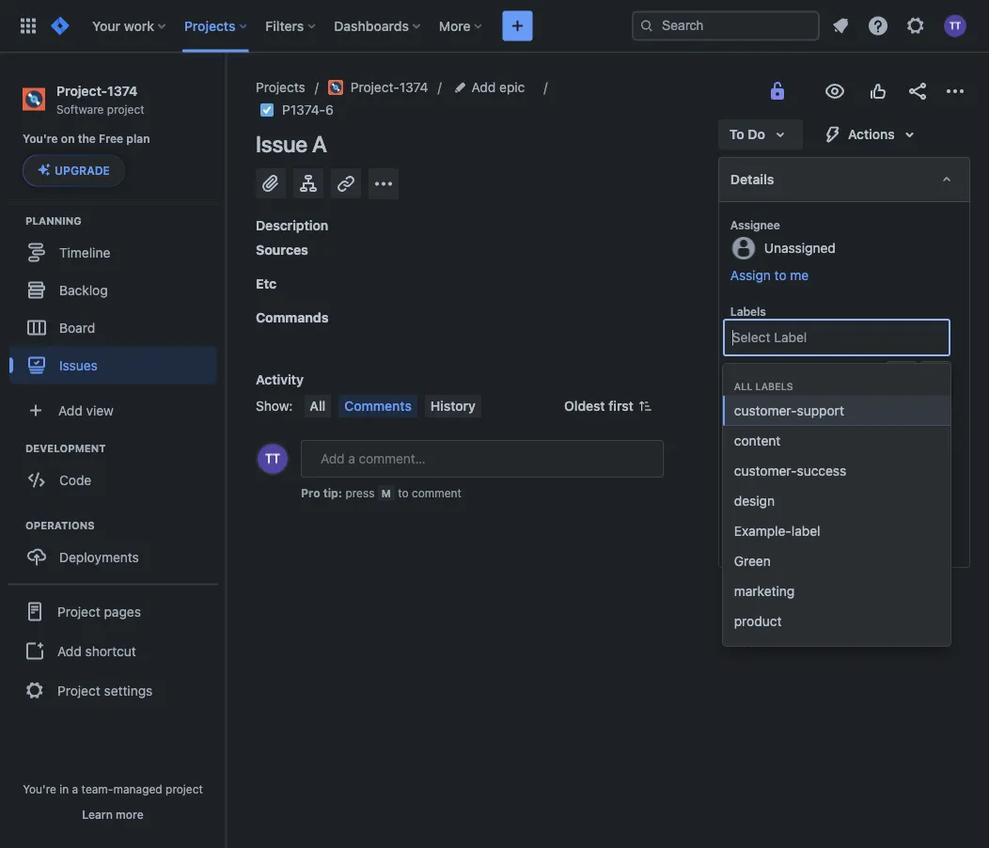 Task type: describe. For each thing, give the bounding box(es) containing it.
issues link
[[9, 346, 216, 384]]

description
[[256, 218, 328, 233]]

deployments
[[59, 549, 139, 565]]

customer- for support
[[734, 403, 797, 418]]

project for project settings
[[57, 683, 100, 698]]

assignee
[[731, 218, 780, 231]]

history button
[[425, 395, 481, 418]]

group containing project pages
[[8, 583, 218, 717]]

upgrade
[[55, 164, 110, 177]]

tip:
[[323, 486, 342, 499]]

me
[[790, 268, 809, 283]]

story
[[731, 440, 760, 453]]

oldest
[[564, 398, 605, 414]]

actions button
[[811, 119, 933, 150]]

profile image of terry turtle image
[[258, 444, 288, 474]]

planning image
[[3, 209, 25, 232]]

notifications image
[[830, 15, 852, 37]]

epic
[[500, 79, 525, 95]]

free
[[99, 132, 123, 145]]

add epic
[[472, 79, 525, 95]]

green
[[734, 553, 771, 569]]

code
[[59, 472, 92, 488]]

project for project pages
[[57, 604, 100, 619]]

do
[[748, 127, 766, 142]]

history
[[431, 398, 476, 414]]

add app image
[[372, 173, 395, 195]]

p1374-6 link
[[282, 99, 334, 121]]

upgrade button
[[24, 156, 124, 186]]

watch options: you are not watching this issue, 0 people watching image
[[824, 80, 847, 103]]

task image
[[260, 103, 275, 118]]

development
[[25, 442, 106, 454]]

sprint
[[731, 376, 764, 389]]

estimate
[[794, 440, 841, 453]]

code link
[[9, 461, 216, 499]]

board link
[[9, 309, 216, 346]]

Add a comment… field
[[301, 440, 664, 478]]

add for add shortcut
[[57, 643, 82, 659]]

primary element
[[11, 0, 632, 52]]

etc
[[256, 276, 277, 292]]

more
[[116, 808, 144, 821]]

backlog
[[59, 282, 108, 298]]

configure
[[758, 632, 819, 647]]

copy link to issue image
[[330, 102, 345, 117]]

1 vertical spatial 3
[[779, 607, 786, 620]]

issue a
[[256, 131, 327, 157]]

project 1374 image
[[328, 80, 343, 95]]

create image
[[507, 15, 529, 37]]

show:
[[256, 398, 293, 414]]

deployments link
[[9, 538, 216, 576]]

projects for projects dropdown button
[[184, 18, 236, 33]]

add shortcut button
[[8, 632, 218, 670]]

0 horizontal spatial to
[[398, 486, 409, 499]]

dashboards
[[334, 18, 409, 33]]

all for all labels
[[734, 380, 753, 392]]

your profile and settings image
[[944, 15, 967, 37]]

content
[[734, 433, 781, 448]]

comments button
[[339, 395, 418, 418]]

p1374-
[[282, 102, 325, 118]]

project-1374 software project
[[56, 83, 144, 115]]

customer- for success
[[734, 463, 797, 478]]

to do button
[[718, 119, 803, 150]]

project pages
[[57, 604, 141, 619]]

customer-success
[[734, 463, 847, 478]]

details element
[[718, 157, 971, 202]]

select label
[[733, 330, 807, 345]]

learn more
[[82, 808, 144, 821]]

0 vertical spatial days
[[785, 586, 810, 599]]

more button
[[433, 11, 490, 41]]

attach image
[[260, 172, 282, 195]]

operations group
[[9, 518, 225, 582]]

help image
[[867, 15, 890, 37]]

product
[[734, 613, 782, 629]]

add view button
[[11, 392, 214, 429]]

actions image
[[944, 80, 967, 103]]

you're in a team-managed project
[[23, 783, 203, 796]]

plan
[[126, 132, 150, 145]]

you're for you're in a team-managed project
[[23, 783, 56, 796]]

configure link
[[720, 625, 831, 655]]

team-
[[81, 783, 113, 796]]

add view
[[58, 402, 114, 418]]

project-1374
[[351, 79, 428, 95]]

reporter
[[731, 504, 778, 517]]

projects link
[[256, 76, 305, 99]]

backlog link
[[9, 271, 216, 309]]

project- for project-1374 software project
[[56, 83, 107, 98]]

menu bar containing all
[[300, 395, 485, 418]]

to do
[[730, 127, 766, 142]]

view
[[86, 402, 114, 418]]

filters
[[266, 18, 304, 33]]

timeline
[[59, 244, 110, 260]]

customer-support
[[734, 403, 845, 418]]

0 vertical spatial 3
[[775, 586, 782, 599]]



Task type: locate. For each thing, give the bounding box(es) containing it.
0 vertical spatial project
[[57, 604, 100, 619]]

labels
[[756, 380, 794, 392]]

a
[[72, 783, 78, 796]]

none inside story point estimate none
[[731, 461, 763, 477]]

1 vertical spatial projects
[[256, 79, 305, 95]]

add epic button
[[451, 76, 531, 99]]

1374 up free
[[107, 83, 138, 98]]

learn more button
[[82, 807, 144, 822]]

development image
[[3, 437, 25, 459]]

all for all
[[310, 398, 326, 414]]

add inside dropdown button
[[58, 402, 83, 418]]

support
[[797, 403, 845, 418]]

select
[[733, 330, 771, 345]]

project inside project settings link
[[57, 683, 100, 698]]

settings image
[[905, 15, 927, 37]]

your
[[92, 18, 120, 33]]

customer- down all labels
[[734, 403, 797, 418]]

the
[[78, 132, 96, 145]]

0 vertical spatial project
[[107, 102, 144, 115]]

jira software image
[[49, 15, 71, 37], [49, 15, 71, 37]]

project down 'add shortcut'
[[57, 683, 100, 698]]

to inside button
[[775, 268, 787, 283]]

to
[[730, 127, 745, 142]]

point
[[763, 440, 791, 453]]

group
[[8, 583, 218, 717]]

banner
[[0, 0, 989, 53]]

to
[[775, 268, 787, 283], [398, 486, 409, 499]]

m
[[382, 487, 391, 499]]

1 vertical spatial customer-
[[734, 463, 797, 478]]

3 up configure
[[779, 607, 786, 620]]

project settings link
[[8, 670, 218, 711]]

label
[[774, 330, 807, 345]]

board
[[59, 320, 95, 335]]

pro tip: press m to comment
[[301, 486, 462, 499]]

project- inside project-1374 software project
[[56, 83, 107, 98]]

0 horizontal spatial 1374
[[107, 83, 138, 98]]

actions
[[848, 127, 895, 142]]

all inside button
[[310, 398, 326, 414]]

0 horizontal spatial project
[[107, 102, 144, 115]]

marketing
[[734, 583, 795, 599]]

planning group
[[9, 213, 225, 390]]

issues
[[59, 357, 98, 373]]

assign to me button
[[731, 266, 951, 285]]

updated
[[730, 607, 775, 620]]

0 horizontal spatial projects
[[184, 18, 236, 33]]

2 you're from the top
[[23, 783, 56, 796]]

story point estimate none
[[731, 440, 841, 477]]

customer- down 'point'
[[734, 463, 797, 478]]

2 project from the top
[[57, 683, 100, 698]]

details
[[731, 172, 774, 187]]

Labels text field
[[733, 328, 736, 347]]

operations
[[25, 519, 95, 531]]

label
[[792, 523, 821, 539]]

cancel labels image
[[928, 370, 943, 385]]

add inside popup button
[[472, 79, 496, 95]]

project- right the project 1374 image
[[351, 79, 399, 95]]

in
[[60, 783, 69, 796]]

2 none from the top
[[731, 461, 763, 477]]

projects inside dropdown button
[[184, 18, 236, 33]]

project up 'add shortcut'
[[57, 604, 100, 619]]

add for add view
[[58, 402, 83, 418]]

learn
[[82, 808, 113, 821]]

project inside project-1374 software project
[[107, 102, 144, 115]]

design
[[734, 493, 775, 508]]

your work button
[[87, 11, 173, 41]]

days right created on the bottom of page
[[785, 586, 810, 599]]

1 horizontal spatial projects
[[256, 79, 305, 95]]

sources
[[256, 242, 308, 258]]

none inside sprint none
[[731, 397, 763, 413]]

6
[[325, 102, 334, 118]]

1 horizontal spatial to
[[775, 268, 787, 283]]

0 horizontal spatial project-
[[56, 83, 107, 98]]

0 horizontal spatial all
[[310, 398, 326, 414]]

0 vertical spatial customer-
[[734, 403, 797, 418]]

pro
[[301, 486, 320, 499]]

press
[[346, 486, 375, 499]]

newest first image
[[638, 399, 653, 414]]

to left me
[[775, 268, 787, 283]]

add left shortcut
[[57, 643, 82, 659]]

issue
[[256, 131, 308, 157]]

3 right created on the bottom of page
[[775, 586, 782, 599]]

link issues, web pages, and more image
[[335, 172, 357, 195]]

to right m
[[398, 486, 409, 499]]

project-1374 link
[[328, 76, 428, 99]]

0 vertical spatial none
[[731, 397, 763, 413]]

1 none from the top
[[731, 397, 763, 413]]

add left epic
[[472, 79, 496, 95]]

created 3 days ago updated 3 days ago
[[730, 586, 837, 620]]

project-
[[351, 79, 399, 95], [56, 83, 107, 98]]

1 horizontal spatial all
[[734, 380, 753, 392]]

p1374-6
[[282, 102, 334, 118]]

work
[[124, 18, 154, 33]]

add inside button
[[57, 643, 82, 659]]

more
[[439, 18, 471, 33]]

1 vertical spatial all
[[310, 398, 326, 414]]

menu bar
[[300, 395, 485, 418]]

none down sprint
[[731, 397, 763, 413]]

1 vertical spatial project
[[57, 683, 100, 698]]

you're left on on the left top of the page
[[23, 132, 58, 145]]

sidebar navigation image
[[205, 75, 246, 113]]

shortcut
[[85, 643, 136, 659]]

you're left in
[[23, 783, 56, 796]]

customer-
[[734, 403, 797, 418], [734, 463, 797, 478]]

on
[[61, 132, 75, 145]]

projects button
[[179, 11, 254, 41]]

1 horizontal spatial project
[[166, 783, 203, 796]]

1 vertical spatial to
[[398, 486, 409, 499]]

all right show:
[[310, 398, 326, 414]]

filters button
[[260, 11, 323, 41]]

all button
[[304, 395, 331, 418]]

projects up task image
[[256, 79, 305, 95]]

assignee pin to top. only you can see pinned fields. image
[[784, 217, 799, 232]]

project- up software
[[56, 83, 107, 98]]

Search field
[[632, 11, 820, 41]]

development group
[[9, 440, 225, 504]]

project inside project pages link
[[57, 604, 100, 619]]

0 vertical spatial you're
[[23, 132, 58, 145]]

you're for you're on the free plan
[[23, 132, 58, 145]]

add shortcut
[[57, 643, 136, 659]]

1374 for project-1374 software project
[[107, 83, 138, 98]]

project
[[107, 102, 144, 115], [166, 783, 203, 796]]

project up plan
[[107, 102, 144, 115]]

none down story
[[731, 461, 763, 477]]

1 vertical spatial add
[[58, 402, 83, 418]]

dashboards button
[[329, 11, 428, 41]]

operations image
[[3, 514, 25, 536]]

project
[[57, 604, 100, 619], [57, 683, 100, 698]]

managed
[[113, 783, 162, 796]]

0 vertical spatial to
[[775, 268, 787, 283]]

add a child issue image
[[297, 172, 320, 195]]

appswitcher icon image
[[17, 15, 40, 37]]

software
[[56, 102, 104, 115]]

2 customer- from the top
[[734, 463, 797, 478]]

example-label
[[734, 523, 821, 539]]

sprint none
[[731, 376, 764, 413]]

3
[[775, 586, 782, 599], [779, 607, 786, 620]]

1 customer- from the top
[[734, 403, 797, 418]]

labels pin to top. only you can see pinned fields. image
[[770, 304, 785, 319]]

1374
[[399, 79, 428, 95], [107, 83, 138, 98]]

project- for project-1374
[[351, 79, 399, 95]]

share image
[[907, 80, 929, 103]]

days up configure
[[789, 607, 814, 620]]

all labels
[[734, 380, 794, 392]]

planning
[[25, 214, 82, 227]]

1 vertical spatial days
[[789, 607, 814, 620]]

1 you're from the top
[[23, 132, 58, 145]]

labels
[[731, 305, 766, 318]]

1374 for project-1374
[[399, 79, 428, 95]]

project right managed
[[166, 783, 203, 796]]

all left labels
[[734, 380, 753, 392]]

add for add epic
[[472, 79, 496, 95]]

projects up sidebar navigation "image"
[[184, 18, 236, 33]]

1374 inside project-1374 software project
[[107, 83, 138, 98]]

1 horizontal spatial 1374
[[399, 79, 428, 95]]

project pages link
[[8, 591, 218, 632]]

2 vertical spatial add
[[57, 643, 82, 659]]

project settings
[[57, 683, 153, 698]]

0 vertical spatial ago
[[813, 586, 833, 599]]

0 vertical spatial projects
[[184, 18, 236, 33]]

1 horizontal spatial project-
[[351, 79, 399, 95]]

first
[[609, 398, 634, 414]]

banner containing your work
[[0, 0, 989, 53]]

1 vertical spatial ago
[[817, 607, 837, 620]]

activity
[[256, 372, 304, 387]]

success
[[797, 463, 847, 478]]

a
[[312, 131, 327, 157]]

research
[[734, 643, 787, 659]]

settings
[[104, 683, 153, 698]]

projects for projects "link"
[[256, 79, 305, 95]]

assign
[[731, 268, 771, 283]]

timeline link
[[9, 234, 216, 271]]

1 vertical spatial you're
[[23, 783, 56, 796]]

0 vertical spatial add
[[472, 79, 496, 95]]

your work
[[92, 18, 154, 33]]

1 project from the top
[[57, 604, 100, 619]]

1 vertical spatial project
[[166, 783, 203, 796]]

vote options: no one has voted for this issue yet. image
[[867, 80, 890, 103]]

you're
[[23, 132, 58, 145], [23, 783, 56, 796]]

1 vertical spatial none
[[731, 461, 763, 477]]

search image
[[640, 18, 655, 33]]

oldest first
[[564, 398, 634, 414]]

oldest first button
[[553, 395, 664, 418]]

0 vertical spatial all
[[734, 380, 753, 392]]

add left view
[[58, 402, 83, 418]]

1374 down dashboards dropdown button
[[399, 79, 428, 95]]



Task type: vqa. For each thing, say whether or not it's contained in the screenshot.
Arrow Up Icon
no



